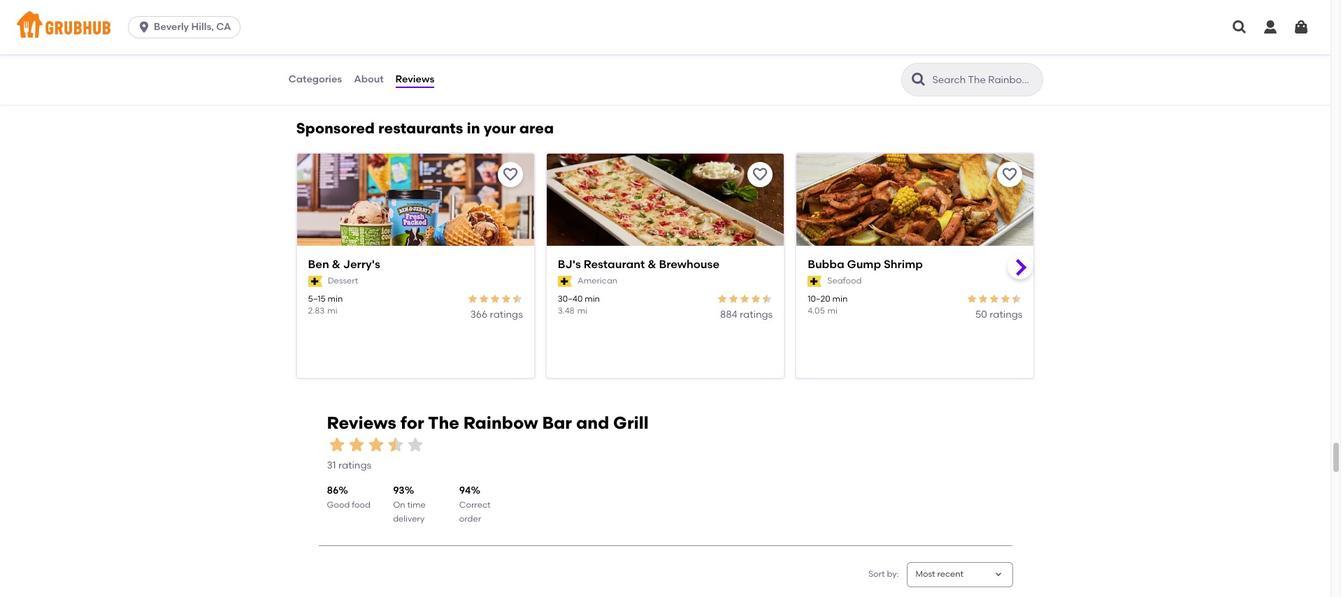Task type: describe. For each thing, give the bounding box(es) containing it.
save this restaurant image for ben & jerry's
[[502, 166, 519, 183]]

bj's
[[558, 258, 581, 271]]

and
[[576, 414, 609, 434]]

shrimp
[[884, 258, 923, 271]]

Sort by: field
[[916, 570, 964, 582]]

366 ratings
[[470, 309, 523, 321]]

on
[[393, 501, 405, 510]]

min for &
[[328, 294, 343, 304]]

ben & jerry's link
[[308, 257, 523, 273]]

86 good food
[[327, 485, 371, 510]]

sponsored
[[296, 119, 375, 137]]

save this restaurant button for bubba gump shrimp
[[998, 162, 1023, 187]]

2 svg image from the left
[[1262, 19, 1279, 36]]

subscription pass image
[[558, 276, 572, 287]]

save this restaurant button for ben & jerry's
[[498, 162, 523, 187]]

svg image inside "beverly hills, ca" button
[[137, 20, 151, 34]]

the
[[428, 414, 459, 434]]

most
[[916, 570, 935, 580]]

main navigation navigation
[[0, 0, 1331, 55]]

search icon image
[[910, 71, 927, 88]]

1 horizontal spatial svg image
[[1293, 19, 1310, 36]]

bar
[[542, 414, 572, 434]]

ca
[[216, 21, 231, 33]]

min for gump
[[833, 294, 848, 304]]

brewhouse
[[659, 258, 720, 271]]

366
[[470, 309, 488, 321]]

4.05
[[808, 306, 825, 316]]

94
[[459, 485, 471, 497]]

area
[[520, 119, 554, 137]]

50 ratings
[[976, 309, 1023, 321]]

1 svg image from the left
[[1232, 19, 1248, 36]]

food
[[352, 501, 371, 510]]

min for restaurant
[[585, 294, 600, 304]]

2.83
[[308, 306, 325, 316]]

reviews button
[[395, 55, 435, 105]]

bj's restaurant & brewhouse link
[[558, 257, 773, 273]]

mi for bubba
[[828, 306, 838, 316]]

hills,
[[191, 21, 214, 33]]

categories button
[[288, 55, 343, 105]]

884
[[720, 309, 738, 321]]

save this restaurant image
[[1002, 166, 1019, 183]]

10–20 min 4.05 mi
[[808, 294, 848, 316]]

ben & jerry's logo image
[[297, 154, 534, 271]]

93 on time delivery
[[393, 485, 426, 525]]

subscription pass image for ben
[[308, 276, 322, 287]]

categories
[[288, 73, 342, 85]]

31 ratings
[[327, 460, 371, 472]]

delivery
[[393, 515, 425, 525]]

save this restaurant button for bj's restaurant & brewhouse
[[748, 162, 773, 187]]

restaurant
[[584, 258, 645, 271]]

ratings right 31
[[338, 460, 371, 472]]

grill
[[613, 414, 649, 434]]

reviews for the rainbow bar and grill
[[327, 414, 649, 434]]



Task type: vqa. For each thing, say whether or not it's contained in the screenshot.
31
yes



Task type: locate. For each thing, give the bounding box(es) containing it.
good
[[327, 501, 350, 510]]

reviews up 31 ratings
[[327, 414, 396, 434]]

mi inside the 10–20 min 4.05 mi
[[828, 306, 838, 316]]

beverly hills, ca button
[[128, 16, 246, 38]]

min
[[328, 294, 343, 304], [585, 294, 600, 304], [833, 294, 848, 304]]

0 horizontal spatial svg image
[[137, 20, 151, 34]]

mi
[[327, 306, 338, 316], [577, 306, 588, 316], [828, 306, 838, 316]]

reviews
[[396, 73, 435, 85], [327, 414, 396, 434]]

bubba
[[808, 258, 845, 271]]

save this restaurant image for bj's restaurant & brewhouse
[[752, 166, 769, 183]]

ratings right 50
[[990, 309, 1023, 321]]

reviews inside button
[[396, 73, 435, 85]]

1 horizontal spatial save this restaurant button
[[748, 162, 773, 187]]

subscription pass image up 10–20 in the right of the page
[[808, 276, 822, 287]]

Search The Rainbow Bar and Grill search field
[[931, 73, 1038, 87]]

gump
[[847, 258, 881, 271]]

31
[[327, 460, 336, 472]]

ratings for bj's restaurant & brewhouse
[[740, 309, 773, 321]]

subscription pass image for bubba
[[808, 276, 822, 287]]

min down american
[[585, 294, 600, 304]]

beverly
[[154, 21, 189, 33]]

sort by:
[[869, 570, 899, 580]]

1 horizontal spatial min
[[585, 294, 600, 304]]

2 horizontal spatial save this restaurant button
[[998, 162, 1023, 187]]

min inside the 10–20 min 4.05 mi
[[833, 294, 848, 304]]

30–40
[[558, 294, 583, 304]]

2 horizontal spatial min
[[833, 294, 848, 304]]

rainbow
[[463, 414, 538, 434]]

1 horizontal spatial subscription pass image
[[808, 276, 822, 287]]

bubba gump shrimp
[[808, 258, 923, 271]]

2 save this restaurant button from the left
[[748, 162, 773, 187]]

mi for bj's
[[577, 306, 588, 316]]

3 mi from the left
[[828, 306, 838, 316]]

30–40 min 3.48 mi
[[558, 294, 600, 316]]

bubba gump shrimp link
[[808, 257, 1023, 273]]

min down the seafood
[[833, 294, 848, 304]]

0 horizontal spatial mi
[[327, 306, 338, 316]]

min inside 30–40 min 3.48 mi
[[585, 294, 600, 304]]

dessert
[[328, 276, 358, 286]]

5–15
[[308, 294, 326, 304]]

mi inside 30–40 min 3.48 mi
[[577, 306, 588, 316]]

time
[[407, 501, 426, 510]]

2 horizontal spatial mi
[[828, 306, 838, 316]]

94 correct order
[[459, 485, 491, 525]]

1 save this restaurant button from the left
[[498, 162, 523, 187]]

2 mi from the left
[[577, 306, 588, 316]]

3.48
[[558, 306, 575, 316]]

order
[[459, 515, 481, 525]]

1 mi from the left
[[327, 306, 338, 316]]

subscription pass image
[[308, 276, 322, 287], [808, 276, 822, 287]]

1 vertical spatial reviews
[[327, 414, 396, 434]]

93
[[393, 485, 405, 497]]

reviews for reviews for the rainbow bar and grill
[[327, 414, 396, 434]]

ratings right '366'
[[490, 309, 523, 321]]

min inside 5–15 min 2.83 mi
[[328, 294, 343, 304]]

& right ben
[[332, 258, 341, 271]]

reviews for reviews
[[396, 73, 435, 85]]

american
[[578, 276, 618, 286]]

caret down icon image
[[993, 570, 1004, 581]]

seafood
[[828, 276, 862, 286]]

2 save this restaurant image from the left
[[752, 166, 769, 183]]

sponsored restaurants in your area
[[296, 119, 554, 137]]

in
[[467, 119, 480, 137]]

2 & from the left
[[648, 258, 656, 271]]

min right 5–15
[[328, 294, 343, 304]]

0 horizontal spatial svg image
[[1232, 19, 1248, 36]]

most recent
[[916, 570, 964, 580]]

bj's restaurant & brewhouse
[[558, 258, 720, 271]]

1 subscription pass image from the left
[[308, 276, 322, 287]]

10–20
[[808, 294, 831, 304]]

bubba gump shrimp logo image
[[797, 154, 1034, 271]]

reviews right about
[[396, 73, 435, 85]]

0 vertical spatial reviews
[[396, 73, 435, 85]]

&
[[332, 258, 341, 271], [648, 258, 656, 271]]

mi right 3.48
[[577, 306, 588, 316]]

ben & jerry's
[[308, 258, 380, 271]]

& left brewhouse
[[648, 258, 656, 271]]

0 horizontal spatial &
[[332, 258, 341, 271]]

for
[[400, 414, 424, 434]]

mi right 4.05 at the bottom right of page
[[828, 306, 838, 316]]

5–15 min 2.83 mi
[[308, 294, 343, 316]]

884 ratings
[[720, 309, 773, 321]]

50
[[976, 309, 987, 321]]

svg image
[[1293, 19, 1310, 36], [137, 20, 151, 34]]

mi inside 5–15 min 2.83 mi
[[327, 306, 338, 316]]

svg image
[[1232, 19, 1248, 36], [1262, 19, 1279, 36]]

mi right 2.83
[[327, 306, 338, 316]]

3 min from the left
[[833, 294, 848, 304]]

subscription pass image up 5–15
[[308, 276, 322, 287]]

sort
[[869, 570, 885, 580]]

mi for ben
[[327, 306, 338, 316]]

jerry's
[[343, 258, 380, 271]]

bj's restaurant & brewhouse logo image
[[547, 154, 784, 271]]

star icon image
[[467, 294, 478, 305], [478, 294, 489, 305], [489, 294, 501, 305], [501, 294, 512, 305], [512, 294, 523, 305], [512, 294, 523, 305], [717, 294, 728, 305], [728, 294, 739, 305], [739, 294, 751, 305], [751, 294, 762, 305], [762, 294, 773, 305], [762, 294, 773, 305], [967, 294, 978, 305], [978, 294, 989, 305], [989, 294, 1000, 305], [1000, 294, 1012, 305], [1012, 294, 1023, 305], [1012, 294, 1023, 305], [327, 435, 347, 455], [347, 435, 366, 455], [366, 435, 386, 455], [386, 435, 405, 455], [386, 435, 405, 455], [405, 435, 425, 455]]

restaurants
[[378, 119, 463, 137]]

save this restaurant image
[[502, 166, 519, 183], [752, 166, 769, 183]]

1 horizontal spatial &
[[648, 258, 656, 271]]

by:
[[887, 570, 899, 580]]

beverly hills, ca
[[154, 21, 231, 33]]

1 & from the left
[[332, 258, 341, 271]]

1 save this restaurant image from the left
[[502, 166, 519, 183]]

0 horizontal spatial subscription pass image
[[308, 276, 322, 287]]

1 horizontal spatial svg image
[[1262, 19, 1279, 36]]

recent
[[937, 570, 964, 580]]

86
[[327, 485, 339, 497]]

1 horizontal spatial save this restaurant image
[[752, 166, 769, 183]]

your
[[484, 119, 516, 137]]

0 horizontal spatial save this restaurant image
[[502, 166, 519, 183]]

ratings for bubba gump shrimp
[[990, 309, 1023, 321]]

about button
[[353, 55, 384, 105]]

3 save this restaurant button from the left
[[998, 162, 1023, 187]]

ratings for ben & jerry's
[[490, 309, 523, 321]]

0 horizontal spatial min
[[328, 294, 343, 304]]

correct
[[459, 501, 491, 510]]

ben
[[308, 258, 329, 271]]

2 min from the left
[[585, 294, 600, 304]]

save this restaurant button
[[498, 162, 523, 187], [748, 162, 773, 187], [998, 162, 1023, 187]]

ratings
[[490, 309, 523, 321], [740, 309, 773, 321], [990, 309, 1023, 321], [338, 460, 371, 472]]

about
[[354, 73, 384, 85]]

0 horizontal spatial save this restaurant button
[[498, 162, 523, 187]]

ratings right 884
[[740, 309, 773, 321]]

2 subscription pass image from the left
[[808, 276, 822, 287]]

1 horizontal spatial mi
[[577, 306, 588, 316]]

1 min from the left
[[328, 294, 343, 304]]



